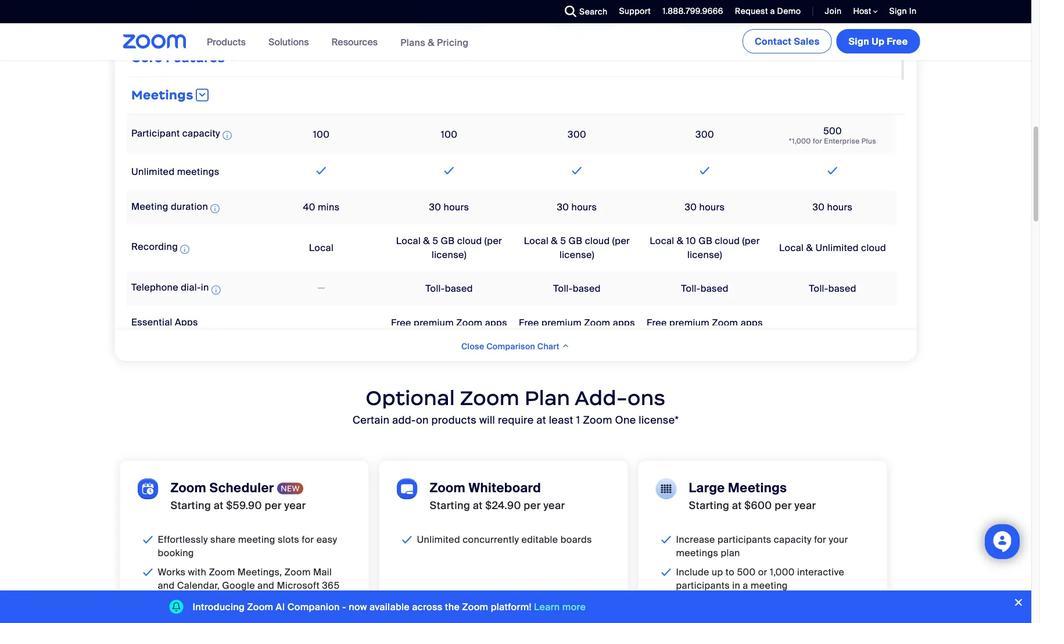 Task type: locate. For each thing, give the bounding box(es) containing it.
buy now down $250 per year per user element at the top right of page
[[694, 12, 729, 23]]

0 vertical spatial meetings
[[131, 87, 193, 103]]

3 buy now from the left
[[694, 12, 729, 23]]

1 horizontal spatial capacity
[[774, 534, 812, 546]]

meetings up participant
[[131, 87, 193, 103]]

3 starting from the left
[[689, 499, 730, 512]]

2 horizontal spatial premium
[[670, 317, 710, 329]]

at left least
[[537, 413, 547, 427]]

2 toll- from the left
[[553, 282, 573, 295]]

apps
[[485, 317, 507, 329], [613, 317, 635, 329], [741, 317, 763, 329]]

not for zoom scheduler
[[204, 604, 215, 613]]

effortlessly
[[158, 534, 208, 546]]

companion
[[288, 601, 340, 613]]

1 horizontal spatial sales
[[847, 15, 869, 26]]

2 horizontal spatial one
[[615, 413, 637, 427]]

3 license) from the left
[[688, 249, 723, 261]]

a
[[771, 6, 776, 17], [743, 580, 749, 592], [243, 604, 248, 613], [503, 604, 507, 613]]

0 vertical spatial up
[[328, 11, 339, 22]]

1 horizontal spatial now
[[582, 12, 599, 23]]

1 per from the left
[[265, 499, 282, 512]]

and down meetings,
[[258, 580, 275, 592]]

*this product does not require a zoom one license
[[138, 604, 312, 613], [397, 604, 572, 613]]

2 horizontal spatial now
[[711, 12, 729, 23]]

2 buy now from the left
[[565, 12, 599, 23]]

hours
[[444, 201, 469, 213], [572, 201, 597, 213], [700, 201, 725, 213], [828, 201, 853, 213]]

0 vertical spatial contact
[[813, 15, 845, 26]]

4 30 hours from the left
[[813, 201, 853, 213]]

0 horizontal spatial does
[[185, 604, 202, 613]]

30 hours
[[429, 201, 469, 213], [557, 201, 597, 213], [685, 201, 725, 213], [813, 201, 853, 213]]

0 horizontal spatial license
[[287, 604, 312, 613]]

now for $199.90 per year per user element buy now link
[[582, 12, 599, 23]]

0 horizontal spatial sign
[[308, 11, 326, 22]]

sign left the in
[[890, 6, 908, 17]]

support link
[[611, 0, 654, 23], [620, 6, 651, 17]]

year
[[420, 331, 439, 343], [548, 331, 567, 343], [676, 331, 695, 343], [285, 499, 306, 512], [544, 499, 565, 512], [795, 499, 817, 512]]

per right $24.90
[[524, 499, 541, 512]]

1 gb from the left
[[441, 235, 455, 247]]

sign inside button
[[849, 35, 870, 47]]

meetings cell
[[126, 82, 906, 109]]

effortlessly share meeting slots for easy booking
[[158, 534, 337, 559]]

up for sign up free
[[872, 35, 885, 47]]

1 horizontal spatial buy now
[[565, 12, 599, 23]]

product down works
[[156, 604, 183, 613]]

1 horizontal spatial *this product does not require a zoom one license
[[397, 604, 572, 613]]

optional
[[366, 385, 455, 411]]

0 vertical spatial contact sales
[[813, 15, 869, 26]]

1 now from the left
[[453, 12, 470, 23]]

capacity inside application
[[182, 127, 220, 139]]

1 license from the left
[[287, 604, 312, 613]]

per inside 'large meetings starting at $600 per year'
[[775, 499, 792, 512]]

search
[[580, 6, 608, 17]]

1 buy now link from the left
[[418, 5, 488, 30]]

contact
[[813, 15, 845, 26], [755, 35, 792, 47]]

1 horizontal spatial gb
[[569, 235, 583, 247]]

3 premium from the left
[[670, 317, 710, 329]]

license for zoom whiteboard
[[547, 604, 572, 613]]

free inside button
[[888, 35, 909, 47]]

1 *this from the left
[[138, 604, 154, 613]]

0 vertical spatial participants
[[718, 534, 772, 546]]

1 horizontal spatial license)
[[560, 249, 595, 261]]

certain
[[353, 413, 390, 427]]

1 horizontal spatial *this
[[397, 604, 414, 613]]

1 horizontal spatial free premium zoom apps for 1 year (terms apply)
[[519, 317, 635, 343]]

0 horizontal spatial now
[[453, 12, 470, 23]]

capacity up 1,000
[[774, 534, 812, 546]]

0 horizontal spatial *this product does not require a zoom one license
[[138, 604, 312, 613]]

recording image
[[180, 242, 189, 256]]

buy down $199.90 per year per user element
[[565, 12, 580, 23]]

sales
[[847, 15, 869, 26], [795, 35, 820, 47]]

1 vertical spatial meetings
[[729, 480, 788, 496]]

0 horizontal spatial meetings
[[177, 165, 219, 178]]

does down calendar,
[[185, 604, 202, 613]]

2 does from the left
[[444, 604, 462, 613]]

4 included image from the left
[[825, 163, 841, 177]]

license right platform!
[[547, 604, 572, 613]]

& inside local & 10 gb cloud (per license)
[[677, 235, 684, 247]]

2 not from the left
[[463, 604, 475, 613]]

duration
[[171, 200, 208, 212]]

toll-
[[426, 282, 445, 295], [553, 282, 573, 295], [681, 282, 701, 295], [809, 282, 829, 295]]

per for zoom
[[524, 499, 541, 512]]

up for sign up
[[328, 11, 339, 22]]

meetings inside 'large meetings starting at $600 per year'
[[729, 480, 788, 496]]

2 horizontal spatial buy now link
[[676, 5, 747, 30]]

0 horizontal spatial cell
[[257, 318, 385, 343]]

sign down 'host'
[[849, 35, 870, 47]]

1 horizontal spatial up
[[872, 35, 885, 47]]

3 (per from the left
[[743, 235, 760, 247]]

recording application
[[131, 241, 192, 256]]

1 horizontal spatial license
[[547, 604, 572, 613]]

ok image
[[140, 533, 156, 546], [659, 533, 675, 546]]

1 vertical spatial meetings
[[677, 547, 719, 559]]

2 horizontal spatial (per
[[743, 235, 760, 247]]

the
[[445, 601, 460, 613]]

join link left 'host'
[[817, 0, 845, 23]]

1 horizontal spatial product
[[416, 604, 443, 613]]

plans & pricing link
[[401, 36, 469, 48], [401, 36, 469, 48]]

1 horizontal spatial and
[[258, 580, 275, 592]]

3 gb from the left
[[699, 235, 713, 247]]

2 cell from the left
[[769, 318, 897, 343]]

0 horizontal spatial unlimited
[[131, 165, 174, 178]]

one down ons
[[615, 413, 637, 427]]

comparison
[[487, 341, 536, 352]]

now down $250 per year per user element at the top right of page
[[711, 12, 729, 23]]

for inside 500 *1,000 for enterprise plus
[[813, 137, 823, 146]]

for inside effortlessly share meeting slots for easy booking
[[302, 534, 314, 546]]

0 horizontal spatial local & 5 gb cloud (per license)
[[396, 235, 502, 261]]

2 per from the left
[[524, 499, 541, 512]]

sales right join
[[847, 15, 869, 26]]

2 product from the left
[[416, 604, 443, 613]]

1 horizontal spatial meetings
[[729, 480, 788, 496]]

buy now for $250 per year per user element at the top right of page
[[694, 12, 729, 23]]

unlimited
[[131, 165, 174, 178], [816, 242, 859, 254], [417, 534, 461, 546]]

2 starting from the left
[[430, 499, 471, 512]]

host button
[[854, 6, 878, 17]]

contact down "request a demo"
[[755, 35, 792, 47]]

does right "across"
[[444, 604, 462, 613]]

per right $600
[[775, 499, 792, 512]]

local & 10 gb cloud (per license)
[[650, 235, 760, 261]]

1 horizontal spatial one
[[531, 604, 545, 613]]

and
[[158, 580, 175, 592], [258, 580, 275, 592]]

increase participants capacity for your meetings plan
[[677, 534, 849, 559]]

0 horizontal spatial starting
[[171, 499, 211, 512]]

meeting
[[131, 200, 168, 212]]

2 horizontal spatial ok image
[[659, 566, 675, 579]]

1 horizontal spatial unlimited
[[417, 534, 461, 546]]

one left the more
[[531, 604, 545, 613]]

1,000
[[770, 566, 795, 578]]

0 horizontal spatial meetings
[[131, 87, 193, 103]]

meeting duration image
[[210, 202, 220, 216]]

3 now from the left
[[711, 12, 729, 23]]

capacity left participant capacity icon at top left
[[182, 127, 220, 139]]

meeting duration
[[131, 200, 208, 212]]

require inside optional zoom plan add-ons certain add-on products will require at least 1 zoom one license*
[[498, 413, 534, 427]]

1 horizontal spatial meeting
[[751, 580, 788, 592]]

ok image for large meetings
[[659, 533, 675, 546]]

1.888.799.9666 button
[[654, 0, 727, 23], [663, 6, 724, 17]]

1 vertical spatial in
[[733, 580, 741, 592]]

1 vertical spatial capacity
[[774, 534, 812, 546]]

1 horizontal spatial 5
[[560, 235, 566, 247]]

*this product does not require a zoom one license for zoom whiteboard
[[397, 604, 572, 613]]

buy now up pricing
[[436, 12, 470, 23]]

banner
[[109, 23, 923, 61]]

buy now link for $199.90 per year per user element
[[547, 5, 617, 30]]

starting for zoom whiteboard
[[430, 499, 471, 512]]

buy down $250 per year per user element at the top right of page
[[694, 12, 709, 23]]

2 horizontal spatial buy
[[694, 12, 709, 23]]

unlimited meetings
[[131, 165, 219, 178]]

at left $24.90
[[473, 499, 483, 512]]

0 horizontal spatial 100
[[313, 128, 330, 140]]

up inside sign up link
[[328, 11, 339, 22]]

1 horizontal spatial 100
[[441, 128, 457, 140]]

500 inside 500 *1,000 for enterprise plus
[[824, 125, 842, 137]]

0 vertical spatial meetings
[[177, 165, 219, 178]]

products
[[207, 36, 246, 48]]

365
[[322, 580, 340, 592]]

ok image
[[400, 533, 415, 546], [140, 566, 156, 579], [659, 566, 675, 579]]

1 toll-based from the left
[[426, 282, 473, 295]]

sales down demo
[[795, 35, 820, 47]]

contact sales link up the sign up free
[[795, 10, 887, 33]]

license
[[287, 604, 312, 613], [547, 604, 572, 613]]

1 horizontal spatial 500
[[824, 125, 842, 137]]

one down microsoft
[[271, 604, 286, 613]]

meeting down or
[[751, 580, 788, 592]]

500 right to
[[738, 566, 756, 578]]

2 30 from the left
[[557, 201, 569, 213]]

concurrently
[[463, 534, 519, 546]]

one for zoom whiteboard
[[531, 604, 545, 613]]

1 horizontal spatial apply)
[[601, 331, 627, 343]]

2 horizontal spatial per
[[775, 499, 792, 512]]

not right the
[[463, 604, 475, 613]]

0 horizontal spatial buy now
[[436, 12, 470, 23]]

at inside 'large meetings starting at $600 per year'
[[733, 499, 742, 512]]

0 horizontal spatial 5
[[432, 235, 438, 247]]

banner containing contact sales
[[109, 23, 923, 61]]

enterprise
[[825, 137, 860, 146]]

1 and from the left
[[158, 580, 175, 592]]

up
[[712, 566, 724, 578]]

across
[[412, 601, 443, 613]]

ok image left increase
[[659, 533, 675, 546]]

require down google
[[217, 604, 242, 613]]

1 product from the left
[[156, 604, 183, 613]]

not included image
[[316, 281, 327, 295]]

2 *this product does not require a zoom one license from the left
[[397, 604, 572, 613]]

2 ok image from the left
[[659, 533, 675, 546]]

1 horizontal spatial meetings
[[677, 547, 719, 559]]

0 horizontal spatial ok image
[[140, 566, 156, 579]]

2 gb from the left
[[569, 235, 583, 247]]

per down new 'image'
[[265, 499, 282, 512]]

application
[[126, 0, 914, 623]]

in left "telephone dial-in" image
[[201, 281, 209, 294]]

buy now down $199.90 per year per user element
[[565, 12, 599, 23]]

1 *this product does not require a zoom one license from the left
[[138, 604, 312, 613]]

essential apps
[[131, 316, 198, 328]]

at left $600
[[733, 499, 742, 512]]

$59.90
[[226, 499, 262, 512]]

2 now from the left
[[582, 12, 599, 23]]

500 right *1,000
[[824, 125, 842, 137]]

1 horizontal spatial sign
[[849, 35, 870, 47]]

sign up product information navigation on the left
[[308, 11, 326, 22]]

1 vertical spatial 500
[[738, 566, 756, 578]]

2 local & 5 gb cloud (per license) from the left
[[524, 235, 630, 261]]

2 *this from the left
[[397, 604, 414, 613]]

3 buy now link from the left
[[676, 5, 747, 30]]

google
[[222, 580, 255, 592]]

2 premium from the left
[[542, 317, 582, 329]]

0 vertical spatial unlimited
[[131, 165, 174, 178]]

2 vertical spatial unlimited
[[417, 534, 461, 546]]

in
[[910, 6, 917, 17]]

free
[[888, 35, 909, 47], [391, 317, 411, 329], [519, 317, 539, 329], [647, 317, 667, 329]]

1 horizontal spatial (per
[[613, 235, 630, 247]]

2 horizontal spatial starting
[[689, 499, 730, 512]]

2 horizontal spatial apply)
[[728, 331, 755, 343]]

2 (per from the left
[[613, 235, 630, 247]]

(per
[[485, 235, 502, 247], [613, 235, 630, 247], [743, 235, 760, 247]]

participants
[[718, 534, 772, 546], [677, 580, 730, 592]]

sign for sign in
[[890, 6, 908, 17]]

meetings up duration
[[177, 165, 219, 178]]

2 included image from the left
[[569, 163, 585, 177]]

40
[[303, 201, 315, 213]]

0 horizontal spatial license)
[[432, 249, 467, 261]]

1 horizontal spatial (terms
[[569, 331, 598, 343]]

least
[[549, 413, 574, 427]]

1 apps from the left
[[485, 317, 507, 329]]

meeting
[[238, 534, 275, 546], [751, 580, 788, 592]]

contact left 'host'
[[813, 15, 845, 26]]

buy up the plans & pricing
[[436, 12, 450, 23]]

0 horizontal spatial premium
[[414, 317, 454, 329]]

starting inside zoom whiteboard starting at $24.90 per year
[[430, 499, 471, 512]]

contact sales
[[813, 15, 869, 26], [755, 35, 820, 47]]

for inside increase participants capacity for your meetings plan
[[815, 534, 827, 546]]

request a demo link
[[727, 0, 805, 23], [736, 6, 802, 17]]

up up product information navigation on the left
[[328, 11, 339, 22]]

buy
[[436, 12, 450, 23], [565, 12, 580, 23], [694, 12, 709, 23]]

and down works
[[158, 580, 175, 592]]

300
[[568, 128, 586, 140], [696, 128, 714, 140]]

close comparison chart
[[462, 341, 562, 352]]

require
[[498, 413, 534, 427], [217, 604, 242, 613], [476, 604, 501, 613]]

1 not from the left
[[204, 604, 215, 613]]

1 vertical spatial meeting
[[751, 580, 788, 592]]

3 toll-based from the left
[[681, 282, 729, 295]]

included image
[[314, 163, 329, 177], [569, 163, 585, 177], [697, 163, 713, 177], [825, 163, 841, 177]]

now for first buy now link from the left
[[453, 12, 470, 23]]

1 horizontal spatial in
[[733, 580, 741, 592]]

0 horizontal spatial 500
[[738, 566, 756, 578]]

now up pricing
[[453, 12, 470, 23]]

0 horizontal spatial and
[[158, 580, 175, 592]]

per inside zoom whiteboard starting at $24.90 per year
[[524, 499, 541, 512]]

zoom scheduler
[[171, 480, 277, 496]]

500
[[824, 125, 842, 137], [738, 566, 756, 578]]

year inside zoom whiteboard starting at $24.90 per year
[[544, 499, 565, 512]]

meetings
[[131, 87, 193, 103], [729, 480, 788, 496]]

1 horizontal spatial does
[[444, 604, 462, 613]]

0 horizontal spatial (terms
[[441, 331, 470, 343]]

works
[[158, 566, 186, 578]]

participant capacity application
[[131, 127, 234, 142]]

0 horizontal spatial gb
[[441, 235, 455, 247]]

in inside include up to 500 or 1,000 interactive participants in a meeting
[[733, 580, 741, 592]]

1 does from the left
[[185, 604, 202, 613]]

2 license from the left
[[547, 604, 572, 613]]

starting left $24.90
[[430, 499, 471, 512]]

buy now link for $250 per year per user element at the top right of page
[[676, 5, 747, 30]]

zoom logo image
[[123, 34, 187, 49]]

2 horizontal spatial sign
[[890, 6, 908, 17]]

0 horizontal spatial 300
[[568, 128, 586, 140]]

one
[[615, 413, 637, 427], [271, 604, 286, 613], [531, 604, 545, 613]]

join link up 'meetings' navigation
[[825, 6, 842, 17]]

1 300 from the left
[[568, 128, 586, 140]]

2 horizontal spatial apps
[[741, 317, 763, 329]]

1 horizontal spatial cell
[[769, 318, 897, 343]]

2 apply) from the left
[[601, 331, 627, 343]]

starting down large
[[689, 499, 730, 512]]

2 horizontal spatial buy now
[[694, 12, 729, 23]]

2 100 from the left
[[441, 128, 457, 140]]

participants up plan
[[718, 534, 772, 546]]

2 buy now link from the left
[[547, 5, 617, 30]]

0 horizontal spatial apps
[[485, 317, 507, 329]]

1 horizontal spatial buy
[[565, 12, 580, 23]]

0 vertical spatial meeting
[[238, 534, 275, 546]]

1 horizontal spatial local & 5 gb cloud (per license)
[[524, 235, 630, 261]]

require right will
[[498, 413, 534, 427]]

1 cell from the left
[[257, 318, 385, 343]]

1 license) from the left
[[432, 249, 467, 261]]

1 ok image from the left
[[140, 533, 156, 546]]

right image
[[229, 52, 238, 63]]

contact sales down demo
[[755, 35, 820, 47]]

2 horizontal spatial gb
[[699, 235, 713, 247]]

at down zoom scheduler
[[214, 499, 224, 512]]

meetings inside application
[[177, 165, 219, 178]]

1 vertical spatial up
[[872, 35, 885, 47]]

ok image left effortlessly
[[140, 533, 156, 546]]

starting inside 'large meetings starting at $600 per year'
[[689, 499, 730, 512]]

license) inside local & 10 gb cloud (per license)
[[688, 249, 723, 261]]

0 horizontal spatial one
[[271, 604, 286, 613]]

core
[[131, 50, 162, 65]]

gb
[[441, 235, 455, 247], [569, 235, 583, 247], [699, 235, 713, 247]]

0 horizontal spatial meeting
[[238, 534, 275, 546]]

0 horizontal spatial capacity
[[182, 127, 220, 139]]

meeting inside include up to 500 or 1,000 interactive participants in a meeting
[[751, 580, 788, 592]]

0 horizontal spatial in
[[201, 281, 209, 294]]

license right "ai"
[[287, 604, 312, 613]]

2 5 from the left
[[560, 235, 566, 247]]

ok image for zoom scheduler
[[140, 566, 156, 579]]

cell
[[257, 318, 385, 343], [769, 318, 897, 343]]

contact sales up the sign up free
[[813, 15, 869, 26]]

starting up effortlessly
[[171, 499, 211, 512]]

2 buy from the left
[[565, 12, 580, 23]]

0 horizontal spatial product
[[156, 604, 183, 613]]

require right the
[[476, 604, 501, 613]]

product left the
[[416, 604, 443, 613]]

whiteboard
[[469, 480, 542, 496]]

in down to
[[733, 580, 741, 592]]

2 horizontal spatial free premium zoom apps for 1 year (terms apply)
[[647, 317, 763, 343]]

meetings down increase
[[677, 547, 719, 559]]

*this for zoom whiteboard
[[397, 604, 414, 613]]

0 vertical spatial 500
[[824, 125, 842, 137]]

3 per from the left
[[775, 499, 792, 512]]

1 buy from the left
[[436, 12, 450, 23]]

3 buy from the left
[[694, 12, 709, 23]]

participants inside include up to 500 or 1,000 interactive participants in a meeting
[[677, 580, 730, 592]]

not down calendar,
[[204, 604, 215, 613]]

participants down include
[[677, 580, 730, 592]]

free premium zoom apps for 1 year (terms apply)
[[391, 317, 507, 343], [519, 317, 635, 343], [647, 317, 763, 343]]

plan
[[525, 385, 571, 411]]

calendar,
[[177, 580, 220, 592]]

meetings up $600
[[729, 480, 788, 496]]

zoom whiteboard starting at $24.90 per year
[[430, 480, 565, 512]]

up down host dropdown button
[[872, 35, 885, 47]]

0 vertical spatial capacity
[[182, 127, 220, 139]]

0 horizontal spatial up
[[328, 11, 339, 22]]

now down $199.90 per year per user element
[[582, 12, 599, 23]]

*this product does not require a zoom one license for zoom scheduler
[[138, 604, 312, 613]]

100
[[313, 128, 330, 140], [441, 128, 457, 140]]

now
[[453, 12, 470, 23], [582, 12, 599, 23], [711, 12, 729, 23]]

1 horizontal spatial 300
[[696, 128, 714, 140]]

local & 5 gb cloud (per license)
[[396, 235, 502, 261], [524, 235, 630, 261]]

5
[[432, 235, 438, 247], [560, 235, 566, 247]]

1 vertical spatial participants
[[677, 580, 730, 592]]

buy for $250 per year per user element at the top right of page
[[694, 12, 709, 23]]

&
[[428, 36, 435, 48], [423, 235, 430, 247], [551, 235, 558, 247], [677, 235, 684, 247], [807, 242, 813, 254]]

0 vertical spatial sales
[[847, 15, 869, 26]]

up inside the sign up free button
[[872, 35, 885, 47]]

meeting left the slots
[[238, 534, 275, 546]]

gb inside local & 10 gb cloud (per license)
[[699, 235, 713, 247]]

contact sales link down demo
[[743, 29, 832, 53]]

now for buy now link related to $250 per year per user element at the top right of page
[[711, 12, 729, 23]]

does
[[185, 604, 202, 613], [444, 604, 462, 613]]

1 vertical spatial contact sales
[[755, 35, 820, 47]]

0 horizontal spatial per
[[265, 499, 282, 512]]

contact sales inside 'meetings' navigation
[[755, 35, 820, 47]]

1 horizontal spatial apps
[[613, 317, 635, 329]]

request
[[736, 6, 769, 17]]



Task type: describe. For each thing, give the bounding box(es) containing it.
cloud inside local & 10 gb cloud (per license)
[[715, 235, 740, 247]]

zoom inside zoom whiteboard starting at $24.90 per year
[[430, 480, 466, 496]]

year inside 'large meetings starting at $600 per year'
[[795, 499, 817, 512]]

included image
[[442, 163, 457, 177]]

2 apps from the left
[[613, 317, 635, 329]]

products button
[[207, 23, 251, 60]]

per for large
[[775, 499, 792, 512]]

plus
[[862, 137, 877, 146]]

on
[[416, 413, 429, 427]]

at inside zoom whiteboard starting at $24.90 per year
[[473, 499, 483, 512]]

1 horizontal spatial contact
[[813, 15, 845, 26]]

right image
[[196, 90, 208, 100]]

1 starting from the left
[[171, 499, 211, 512]]

recording
[[131, 241, 178, 253]]

learn more link
[[534, 601, 586, 613]]

plan
[[721, 547, 741, 559]]

1 inside optional zoom plan add-ons certain add-on products will require at least 1 zoom one license*
[[577, 413, 581, 427]]

demo
[[778, 6, 802, 17]]

your
[[829, 534, 849, 546]]

solutions
[[269, 36, 309, 48]]

meetings inside "cell"
[[131, 87, 193, 103]]

ok image for large meetings
[[659, 566, 675, 579]]

2 (terms from the left
[[569, 331, 598, 343]]

introducing zoom ai companion - now available across the zoom platform! learn more
[[193, 601, 586, 613]]

close
[[462, 341, 485, 352]]

meeting inside effortlessly share meeting slots for easy booking
[[238, 534, 275, 546]]

ok image for zoom scheduler
[[140, 533, 156, 546]]

participant capacity
[[131, 127, 220, 139]]

one inside optional zoom plan add-ons certain add-on products will require at least 1 zoom one license*
[[615, 413, 637, 427]]

one for zoom scheduler
[[271, 604, 286, 613]]

3 based from the left
[[701, 282, 729, 295]]

does for zoom scheduler
[[185, 604, 202, 613]]

dial-
[[181, 281, 201, 294]]

license*
[[639, 413, 679, 427]]

product for zoom scheduler
[[156, 604, 183, 613]]

products
[[432, 413, 477, 427]]

4 based from the left
[[829, 282, 857, 295]]

local & unlimited cloud
[[779, 242, 887, 254]]

local inside local & 10 gb cloud (per license)
[[650, 235, 675, 247]]

editable
[[522, 534, 559, 546]]

product information navigation
[[198, 23, 478, 61]]

1 hours from the left
[[444, 201, 469, 213]]

license for zoom scheduler
[[287, 604, 312, 613]]

3 apply) from the left
[[728, 331, 755, 343]]

4 toll-based from the left
[[809, 282, 857, 295]]

*1,000
[[789, 137, 811, 146]]

not for zoom whiteboard
[[463, 604, 475, 613]]

3 free premium zoom apps for 1 year (terms apply) from the left
[[647, 317, 763, 343]]

*this for zoom scheduler
[[138, 604, 154, 613]]

sign for sign up
[[308, 11, 326, 22]]

2 300 from the left
[[696, 128, 714, 140]]

sign up
[[308, 11, 339, 22]]

include
[[677, 566, 710, 578]]

4 toll- from the left
[[809, 282, 829, 295]]

$199.90 per year per user element
[[540, 0, 624, 11]]

does for zoom whiteboard
[[444, 604, 462, 613]]

application containing core features
[[126, 0, 914, 623]]

participants inside increase participants capacity for your meetings plan
[[718, 534, 772, 546]]

unlimited for unlimited meetings
[[131, 165, 174, 178]]

scheduler
[[210, 480, 274, 496]]

product for zoom whiteboard
[[416, 604, 443, 613]]

mail
[[313, 566, 332, 578]]

(per inside local & 10 gb cloud (per license)
[[743, 235, 760, 247]]

more
[[563, 601, 586, 613]]

add-
[[392, 413, 416, 427]]

meetings,
[[238, 566, 282, 578]]

-
[[342, 601, 347, 613]]

contact sales link inside application
[[795, 10, 887, 33]]

learn
[[534, 601, 560, 613]]

1 30 from the left
[[429, 201, 441, 213]]

& inside product information navigation
[[428, 36, 435, 48]]

contact sales link inside 'meetings' navigation
[[743, 29, 832, 53]]

telephone dial-in application
[[131, 281, 223, 297]]

mins
[[318, 201, 340, 213]]

new image
[[277, 483, 304, 495]]

$250 per year per user element
[[668, 0, 755, 11]]

solutions button
[[269, 23, 314, 60]]

3 included image from the left
[[697, 163, 713, 177]]

buy for $199.90 per year per user element
[[565, 12, 580, 23]]

sign up free button
[[837, 29, 921, 53]]

boards
[[561, 534, 593, 546]]

in inside application
[[201, 281, 209, 294]]

will
[[480, 413, 496, 427]]

plans & pricing
[[401, 36, 469, 48]]

40 mins
[[303, 201, 340, 213]]

resources button
[[332, 23, 383, 60]]

platform!
[[491, 601, 532, 613]]

core features cell
[[126, 44, 906, 72]]

interactive
[[798, 566, 845, 578]]

essential
[[131, 316, 172, 328]]

1 apply) from the left
[[473, 331, 499, 343]]

2 horizontal spatial unlimited
[[816, 242, 859, 254]]

1 toll- from the left
[[426, 282, 445, 295]]

1.888.799.9666
[[663, 6, 724, 17]]

2 license) from the left
[[560, 249, 595, 261]]

2 and from the left
[[258, 580, 275, 592]]

host
[[854, 6, 874, 17]]

4 30 from the left
[[813, 201, 825, 213]]

unlimited for unlimited concurrently editable boards
[[417, 534, 461, 546]]

3 apps from the left
[[741, 317, 763, 329]]

telephone dial-in image
[[211, 283, 221, 297]]

3 30 hours from the left
[[685, 201, 725, 213]]

2 based from the left
[[573, 282, 601, 295]]

1 local & 5 gb cloud (per license) from the left
[[396, 235, 502, 261]]

1 included image from the left
[[314, 163, 329, 177]]

ons
[[628, 385, 666, 411]]

2 30 hours from the left
[[557, 201, 597, 213]]

4 hours from the left
[[828, 201, 853, 213]]

increase
[[677, 534, 716, 546]]

participant capacity image
[[222, 128, 232, 142]]

core features
[[131, 50, 225, 65]]

500 *1,000 for enterprise plus
[[789, 125, 877, 146]]

optional zoom plan add-ons certain add-on products will require at least 1 zoom one license*
[[353, 385, 679, 427]]

capacity inside increase participants capacity for your meetings plan
[[774, 534, 812, 546]]

1 5 from the left
[[432, 235, 438, 247]]

1 horizontal spatial ok image
[[400, 533, 415, 546]]

sign up free
[[849, 35, 909, 47]]

with
[[188, 566, 207, 578]]

booking
[[158, 547, 194, 559]]

plans
[[401, 36, 426, 48]]

at inside optional zoom plan add-ons certain add-on products will require at least 1 zoom one license*
[[537, 413, 547, 427]]

1 based from the left
[[445, 282, 473, 295]]

introducing
[[193, 601, 245, 613]]

large
[[689, 480, 726, 496]]

pricing
[[437, 36, 469, 48]]

3 toll- from the left
[[681, 282, 701, 295]]

participant
[[131, 127, 180, 139]]

1 30 hours from the left
[[429, 201, 469, 213]]

meeting duration application
[[131, 200, 222, 216]]

3 (terms from the left
[[697, 331, 726, 343]]

1 premium from the left
[[414, 317, 454, 329]]

1 (per from the left
[[485, 235, 502, 247]]

1 100 from the left
[[313, 128, 330, 140]]

1 buy now from the left
[[436, 12, 470, 23]]

meetings inside increase participants capacity for your meetings plan
[[677, 547, 719, 559]]

apps
[[175, 316, 198, 328]]

10
[[686, 235, 696, 247]]

features
[[166, 50, 225, 65]]

easy
[[317, 534, 337, 546]]

3 hours from the left
[[700, 201, 725, 213]]

microsoft
[[277, 580, 320, 592]]

add-
[[575, 385, 628, 411]]

require for zoom whiteboard
[[476, 604, 501, 613]]

starting for large meetings
[[689, 499, 730, 512]]

chart
[[538, 341, 560, 352]]

2 toll-based from the left
[[553, 282, 601, 295]]

sign in
[[890, 6, 917, 17]]

require for zoom scheduler
[[217, 604, 242, 613]]

to
[[726, 566, 735, 578]]

2 hours from the left
[[572, 201, 597, 213]]

unlimited concurrently editable boards
[[417, 534, 593, 546]]

sign up link
[[290, 6, 357, 29]]

request a demo
[[736, 6, 802, 17]]

join
[[825, 6, 842, 17]]

1 (terms from the left
[[441, 331, 470, 343]]

$600
[[745, 499, 773, 512]]

contact inside 'meetings' navigation
[[755, 35, 792, 47]]

include up to 500 or 1,000 interactive participants in a meeting
[[677, 566, 845, 592]]

or
[[759, 566, 768, 578]]

$24.90
[[486, 499, 521, 512]]

ai
[[276, 601, 285, 613]]

telephone dial-in
[[131, 281, 209, 294]]

meetings navigation
[[741, 23, 923, 56]]

available
[[370, 601, 410, 613]]

slots
[[278, 534, 300, 546]]

resources
[[332, 36, 378, 48]]

3 30 from the left
[[685, 201, 697, 213]]

sign for sign up free
[[849, 35, 870, 47]]

500 inside include up to 500 or 1,000 interactive participants in a meeting
[[738, 566, 756, 578]]

a inside include up to 500 or 1,000 interactive participants in a meeting
[[743, 580, 749, 592]]

buy now for $199.90 per year per user element
[[565, 12, 599, 23]]

1 free premium zoom apps for 1 year (terms apply) from the left
[[391, 317, 507, 343]]

2 free premium zoom apps for 1 year (terms apply) from the left
[[519, 317, 635, 343]]

sales inside 'meetings' navigation
[[795, 35, 820, 47]]



Task type: vqa. For each thing, say whether or not it's contained in the screenshot.
the leftmost UNLIMITED
yes



